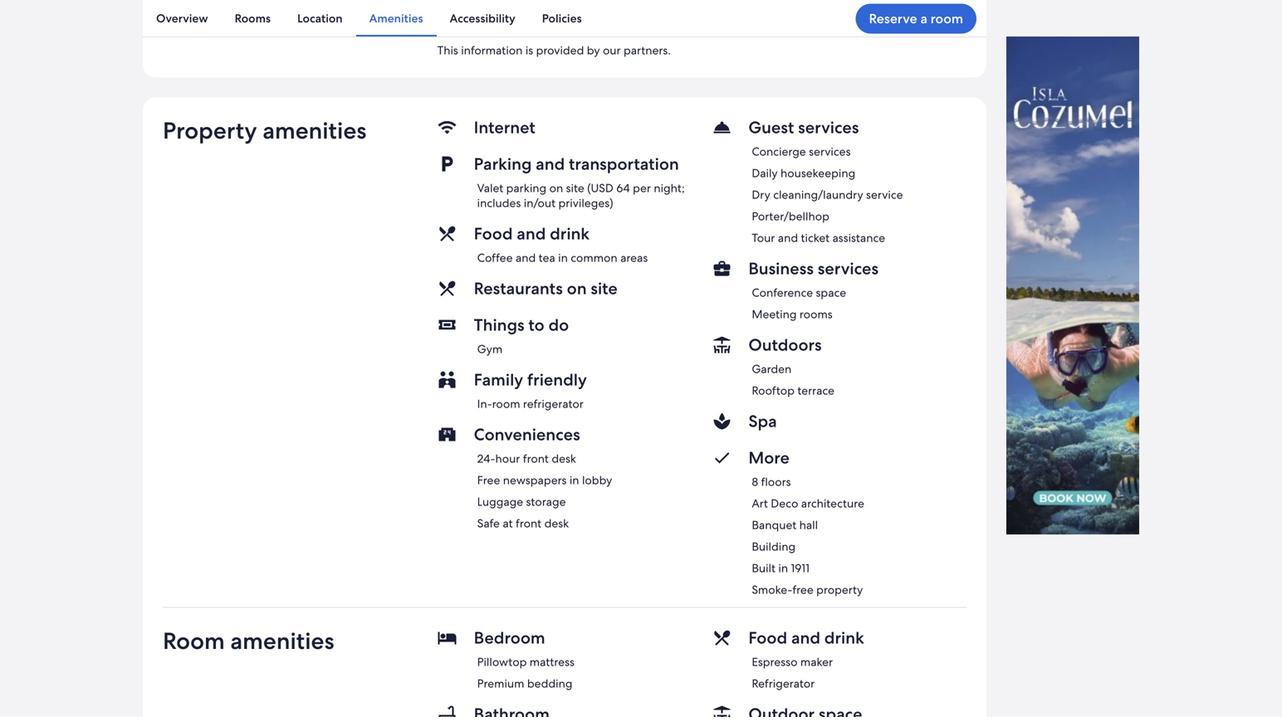 Task type: vqa. For each thing, say whether or not it's contained in the screenshot.
More Travel image
no



Task type: locate. For each thing, give the bounding box(es) containing it.
drink up maker
[[824, 627, 864, 649]]

in right tea
[[558, 250, 568, 265]]

food and drink for property amenities
[[474, 223, 590, 245]]

1 vertical spatial services
[[809, 144, 851, 159]]

1 horizontal spatial drink
[[824, 627, 864, 649]]

amenities
[[263, 115, 367, 146], [230, 626, 334, 656]]

1 horizontal spatial food and drink
[[749, 627, 864, 649]]

0 vertical spatial drink
[[550, 223, 590, 245]]

tea
[[539, 250, 555, 265]]

ticket
[[801, 230, 830, 245]]

in inside 8 floors art deco architecture banquet hall building built in 1911 smoke-free property
[[778, 561, 788, 576]]

desk up newspapers
[[552, 451, 576, 466]]

8 floors art deco architecture banquet hall building built in 1911 smoke-free property
[[752, 475, 864, 597]]

coffee
[[477, 250, 513, 265]]

0 horizontal spatial room
[[492, 396, 520, 411]]

amenities link
[[356, 0, 436, 37]]

room
[[931, 10, 963, 27], [492, 396, 520, 411]]

(usd
[[587, 181, 614, 196]]

1 vertical spatial on
[[567, 278, 587, 299]]

internet
[[474, 117, 535, 138]]

services
[[798, 117, 859, 138], [809, 144, 851, 159], [818, 258, 879, 279]]

0 horizontal spatial on
[[549, 181, 563, 196]]

property
[[816, 583, 863, 597]]

room inside button
[[931, 10, 963, 27]]

areas
[[620, 250, 648, 265]]

property amenities
[[163, 115, 367, 146]]

0 horizontal spatial food
[[474, 223, 513, 245]]

location link
[[284, 0, 356, 37]]

and
[[536, 153, 565, 175], [517, 223, 546, 245], [778, 230, 798, 245], [516, 250, 536, 265], [791, 627, 821, 649]]

policies
[[542, 11, 582, 26]]

things to do
[[474, 314, 569, 336]]

reserve a room
[[869, 10, 963, 27]]

0 vertical spatial desk
[[552, 451, 576, 466]]

partners.
[[624, 43, 671, 58]]

policies link
[[529, 0, 595, 37]]

on
[[549, 181, 563, 196], [567, 278, 587, 299]]

1 horizontal spatial food
[[749, 627, 787, 649]]

food up 'espresso' at the bottom right of the page
[[749, 627, 787, 649]]

front
[[523, 451, 549, 466], [516, 516, 542, 531]]

1 vertical spatial drink
[[824, 627, 864, 649]]

1 vertical spatial front
[[516, 516, 542, 531]]

2 vertical spatial services
[[818, 258, 879, 279]]

1 horizontal spatial in
[[570, 473, 579, 488]]

amenities for property amenities
[[263, 115, 367, 146]]

services inside concierge services daily housekeeping dry cleaning/laundry service porter/bellhop tour and ticket assistance
[[809, 144, 851, 159]]

drink for room amenities
[[824, 627, 864, 649]]

1 vertical spatial food and drink
[[749, 627, 864, 649]]

0 horizontal spatial site
[[566, 181, 584, 196]]

free
[[477, 473, 500, 488]]

concierge services daily housekeeping dry cleaning/laundry service porter/bellhop tour and ticket assistance
[[752, 144, 903, 245]]

drink up coffee and tea in common areas
[[550, 223, 590, 245]]

1 horizontal spatial room
[[931, 10, 963, 27]]

2 horizontal spatial in
[[778, 561, 788, 576]]

amenities for room amenities
[[230, 626, 334, 656]]

food
[[474, 223, 513, 245], [749, 627, 787, 649]]

cleaning/laundry
[[773, 187, 863, 202]]

room right a
[[931, 10, 963, 27]]

1 horizontal spatial site
[[591, 278, 618, 299]]

smoke-
[[752, 583, 793, 597]]

and down porter/bellhop
[[778, 230, 798, 245]]

0 vertical spatial front
[[523, 451, 549, 466]]

provided
[[536, 43, 584, 58]]

site
[[566, 181, 584, 196], [591, 278, 618, 299]]

services for business
[[818, 258, 879, 279]]

espresso maker refrigerator
[[752, 655, 833, 691]]

reserve a room button
[[856, 4, 977, 34]]

guest
[[749, 117, 794, 138]]

valet
[[477, 181, 503, 196]]

and inside concierge services daily housekeeping dry cleaning/laundry service porter/bellhop tour and ticket assistance
[[778, 230, 798, 245]]

1 horizontal spatial on
[[567, 278, 587, 299]]

1 vertical spatial food
[[749, 627, 787, 649]]

desk down storage
[[544, 516, 569, 531]]

0 vertical spatial food and drink
[[474, 223, 590, 245]]

deco
[[771, 496, 798, 511]]

on right parking
[[549, 181, 563, 196]]

drink for property amenities
[[550, 223, 590, 245]]

front right at
[[516, 516, 542, 531]]

food up the coffee
[[474, 223, 513, 245]]

24-
[[477, 451, 495, 466]]

built
[[752, 561, 776, 576]]

food for property amenities
[[474, 223, 513, 245]]

room down the family
[[492, 396, 520, 411]]

1 vertical spatial amenities
[[230, 626, 334, 656]]

pillowtop mattress premium bedding
[[477, 655, 575, 691]]

assistance
[[833, 230, 885, 245]]

1 vertical spatial in
[[570, 473, 579, 488]]

refrigerator
[[523, 396, 584, 411]]

on down coffee and tea in common areas
[[567, 278, 587, 299]]

night;
[[654, 181, 685, 196]]

on inside valet parking on site (usd 64 per night; includes in/out privileges)
[[549, 181, 563, 196]]

garden rooftop terrace
[[752, 362, 835, 398]]

0 horizontal spatial drink
[[550, 223, 590, 245]]

0 vertical spatial on
[[549, 181, 563, 196]]

and left tea
[[516, 250, 536, 265]]

0 horizontal spatial in
[[558, 250, 568, 265]]

site down the parking and transportation
[[566, 181, 584, 196]]

in left lobby
[[570, 473, 579, 488]]

0 vertical spatial services
[[798, 117, 859, 138]]

food and drink up maker
[[749, 627, 864, 649]]

meeting
[[752, 307, 797, 322]]

drink
[[550, 223, 590, 245], [824, 627, 864, 649]]

privileges)
[[558, 196, 613, 210]]

pillowtop
[[477, 655, 527, 670]]

site down common
[[591, 278, 618, 299]]

location
[[297, 11, 343, 26]]

coffee and tea in common areas
[[477, 250, 648, 265]]

common
[[571, 250, 618, 265]]

0 vertical spatial food
[[474, 223, 513, 245]]

food for room amenities
[[749, 627, 787, 649]]

luggage
[[477, 494, 523, 509]]

room amenities
[[163, 626, 334, 656]]

0 vertical spatial room
[[931, 10, 963, 27]]

banquet
[[752, 518, 797, 533]]

0 horizontal spatial food and drink
[[474, 223, 590, 245]]

in/out
[[524, 196, 556, 210]]

conference space meeting rooms
[[752, 285, 846, 322]]

things
[[474, 314, 525, 336]]

24-hour front desk free newspapers in lobby luggage storage safe at front desk
[[477, 451, 612, 531]]

list
[[143, 0, 987, 37]]

front up newspapers
[[523, 451, 549, 466]]

in inside 24-hour front desk free newspapers in lobby luggage storage safe at front desk
[[570, 473, 579, 488]]

2 vertical spatial in
[[778, 561, 788, 576]]

newspapers
[[503, 473, 567, 488]]

1 vertical spatial room
[[492, 396, 520, 411]]

0 vertical spatial amenities
[[263, 115, 367, 146]]

restaurants
[[474, 278, 563, 299]]

0 vertical spatial site
[[566, 181, 584, 196]]

in left 1911
[[778, 561, 788, 576]]

daily
[[752, 166, 778, 181]]

food and drink up tea
[[474, 223, 590, 245]]

bedding
[[527, 676, 573, 691]]

is
[[526, 43, 533, 58]]

our
[[603, 43, 621, 58]]



Task type: describe. For each thing, give the bounding box(es) containing it.
building
[[752, 539, 796, 554]]

bedroom
[[474, 627, 545, 649]]

this information is provided by our partners.
[[437, 43, 671, 58]]

lobby
[[582, 473, 612, 488]]

64
[[616, 181, 630, 196]]

includes
[[477, 196, 521, 210]]

this
[[437, 43, 458, 58]]

1 vertical spatial desk
[[544, 516, 569, 531]]

by
[[587, 43, 600, 58]]

spa
[[749, 411, 777, 432]]

services for concierge
[[809, 144, 851, 159]]

parking
[[474, 153, 532, 175]]

and up parking
[[536, 153, 565, 175]]

valet parking on site (usd 64 per night; includes in/out privileges)
[[477, 181, 685, 210]]

dry
[[752, 187, 770, 202]]

overview
[[156, 11, 208, 26]]

per
[[633, 181, 651, 196]]

gym
[[477, 342, 503, 357]]

business services
[[749, 258, 879, 279]]

0 vertical spatial in
[[558, 250, 568, 265]]

reserve
[[869, 10, 917, 27]]

property
[[163, 115, 257, 146]]

rooms
[[235, 11, 271, 26]]

refrigerator
[[752, 676, 815, 691]]

transportation
[[569, 153, 679, 175]]

rooms link
[[221, 0, 284, 37]]

a
[[921, 10, 928, 27]]

business
[[749, 258, 814, 279]]

storage
[[526, 494, 566, 509]]

family
[[474, 369, 523, 391]]

hour
[[495, 451, 520, 466]]

outdoors
[[749, 334, 822, 356]]

garden
[[752, 362, 792, 377]]

rooms
[[800, 307, 833, 322]]

maker
[[800, 655, 833, 670]]

architecture
[[801, 496, 864, 511]]

housekeeping
[[781, 166, 856, 181]]

1911
[[791, 561, 810, 576]]

rooftop
[[752, 383, 795, 398]]

information
[[461, 43, 523, 58]]

do
[[548, 314, 569, 336]]

restaurants on site
[[474, 278, 618, 299]]

at
[[503, 516, 513, 531]]

floors
[[761, 475, 791, 490]]

parking and transportation
[[474, 153, 679, 175]]

porter/bellhop
[[752, 209, 830, 224]]

and up tea
[[517, 223, 546, 245]]

conference
[[752, 285, 813, 300]]

8
[[752, 475, 758, 490]]

list containing overview
[[143, 0, 987, 37]]

free
[[793, 583, 814, 597]]

and up maker
[[791, 627, 821, 649]]

space
[[816, 285, 846, 300]]

hall
[[799, 518, 818, 533]]

accessibility
[[450, 11, 516, 26]]

to
[[528, 314, 545, 336]]

mattress
[[530, 655, 575, 670]]

espresso
[[752, 655, 798, 670]]

services for guest
[[798, 117, 859, 138]]

more
[[749, 447, 790, 469]]

family friendly
[[474, 369, 587, 391]]

food and drink for room amenities
[[749, 627, 864, 649]]

site inside valet parking on site (usd 64 per night; includes in/out privileges)
[[566, 181, 584, 196]]

1 vertical spatial site
[[591, 278, 618, 299]]

tour
[[752, 230, 775, 245]]

parking
[[506, 181, 547, 196]]

service
[[866, 187, 903, 202]]

guest services
[[749, 117, 859, 138]]

in-
[[477, 396, 492, 411]]

accessibility link
[[436, 0, 529, 37]]

art
[[752, 496, 768, 511]]

amenities
[[369, 11, 423, 26]]



